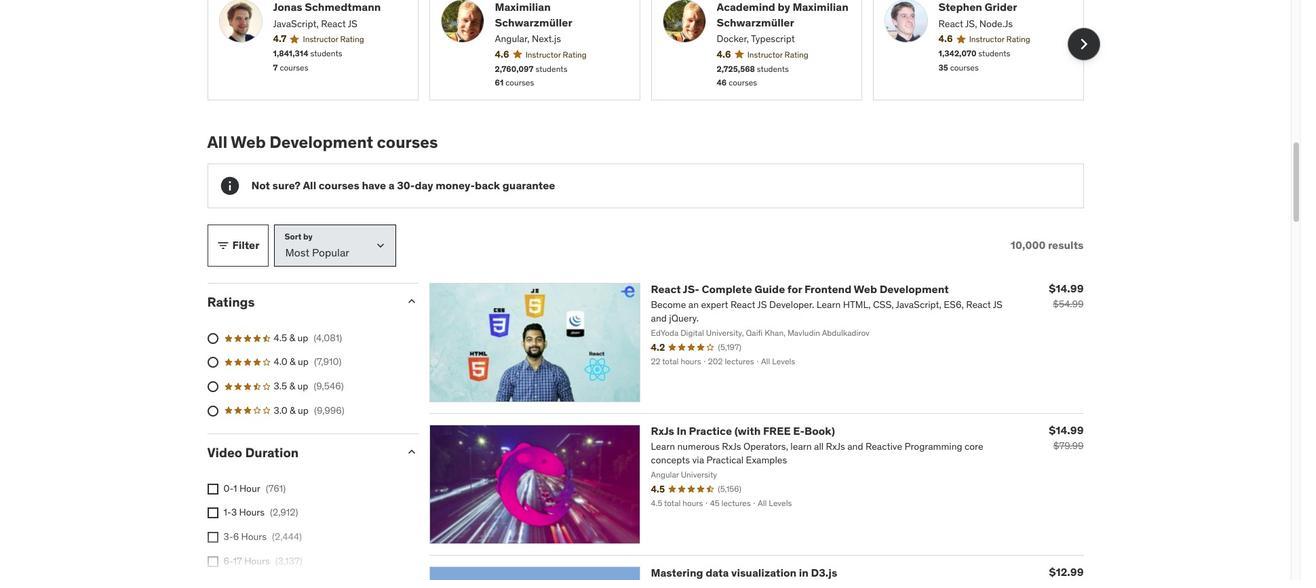 Task type: locate. For each thing, give the bounding box(es) containing it.
1 $14.99 from the top
[[1050, 282, 1084, 295]]

all
[[207, 132, 228, 153], [303, 179, 316, 192]]

students for next.js
[[536, 63, 568, 74]]

maximilian inside academind by maximilian schwarzmüller docker, typescript
[[793, 0, 849, 14]]

courses
[[280, 62, 309, 73], [951, 62, 979, 73], [506, 78, 534, 88], [729, 78, 758, 88], [377, 132, 438, 153], [319, 179, 360, 192]]

courses for all
[[319, 179, 360, 192]]

students for js,
[[979, 48, 1011, 58]]

practice
[[689, 424, 733, 438]]

1 horizontal spatial 4.6
[[717, 48, 732, 60]]

instructor rating for schwarzmüller
[[748, 49, 809, 60]]

results
[[1049, 238, 1084, 252]]

by
[[778, 0, 791, 14]]

javascript,
[[273, 17, 319, 30]]

& right 4.5
[[290, 332, 295, 344]]

up right 4.0
[[298, 356, 309, 368]]

back
[[475, 179, 500, 192]]

3 xsmall image from the top
[[207, 556, 218, 567]]

rating
[[340, 34, 364, 44], [1007, 34, 1031, 44], [563, 49, 587, 60], [785, 49, 809, 60]]

1 vertical spatial hours
[[241, 531, 267, 543]]

2 vertical spatial xsmall image
[[207, 556, 218, 567]]

hours for 6-17 hours
[[244, 555, 270, 567]]

development
[[270, 132, 373, 153], [880, 282, 949, 296]]

instructor down node.js
[[970, 34, 1005, 44]]

0 vertical spatial hours
[[239, 507, 265, 519]]

3.5
[[274, 380, 287, 392]]

students inside 2,760,097 students 61 courses
[[536, 63, 568, 74]]

6
[[233, 531, 239, 543]]

2 maximilian from the left
[[793, 0, 849, 14]]

react down jonas schmedtmann link
[[321, 17, 346, 30]]

small image
[[216, 239, 230, 252], [405, 295, 418, 308]]

rating down typescript
[[785, 49, 809, 60]]

students
[[311, 48, 343, 58], [979, 48, 1011, 58], [536, 63, 568, 74], [757, 63, 789, 74]]

react js- complete guide for frontend web development
[[651, 282, 949, 296]]

4.7
[[273, 33, 287, 45]]

1 horizontal spatial schwarzmüller
[[717, 15, 795, 29]]

web right frontend
[[854, 282, 878, 296]]

hours
[[239, 507, 265, 519], [241, 531, 267, 543], [244, 555, 270, 567]]

2 schwarzmüller from the left
[[717, 15, 795, 29]]

1,342,070 students 35 courses
[[939, 48, 1011, 73]]

students down node.js
[[979, 48, 1011, 58]]

1 horizontal spatial maximilian
[[793, 0, 849, 14]]

(3,137)
[[275, 555, 303, 567]]

$14.99
[[1050, 282, 1084, 295], [1050, 423, 1084, 437]]

4.0
[[274, 356, 288, 368]]

&
[[290, 332, 295, 344], [290, 356, 296, 368], [290, 380, 295, 392], [290, 404, 296, 416]]

courses for 61
[[506, 78, 534, 88]]

web up not
[[231, 132, 266, 153]]

1 xsmall image from the top
[[207, 484, 218, 495]]

up for 4.0 & up
[[298, 356, 309, 368]]

students down typescript
[[757, 63, 789, 74]]

courses inside 1,342,070 students 35 courses
[[951, 62, 979, 73]]

courses down 2,725,568
[[729, 78, 758, 88]]

(with
[[735, 424, 761, 438]]

1 vertical spatial xsmall image
[[207, 508, 218, 519]]

& for 3.0
[[290, 404, 296, 416]]

schwarzmüller inside academind by maximilian schwarzmüller docker, typescript
[[717, 15, 795, 29]]

0 horizontal spatial web
[[231, 132, 266, 153]]

up right "3.5"
[[298, 380, 308, 392]]

0 vertical spatial development
[[270, 132, 373, 153]]

& for 4.5
[[290, 332, 295, 344]]

instructor for schwarzmüller
[[748, 49, 783, 60]]

(7,910)
[[314, 356, 342, 368]]

1-
[[224, 507, 231, 519]]

filter
[[232, 238, 260, 252]]

& right "3.5"
[[290, 380, 295, 392]]

xsmall image left 0-
[[207, 484, 218, 495]]

instructor down typescript
[[748, 49, 783, 60]]

0 vertical spatial all
[[207, 132, 228, 153]]

react left js-
[[651, 282, 681, 296]]

0 vertical spatial xsmall image
[[207, 484, 218, 495]]

4.5
[[274, 332, 287, 344]]

students inside 1,841,314 students 7 courses
[[311, 48, 343, 58]]

(2,912)
[[270, 507, 298, 519]]

4.6 up 1,342,070
[[939, 33, 954, 45]]

2 xsmall image from the top
[[207, 508, 218, 519]]

maximilian up angular,
[[495, 0, 551, 14]]

js,
[[966, 17, 978, 30]]

instructor rating down node.js
[[970, 34, 1031, 44]]

2 vertical spatial hours
[[244, 555, 270, 567]]

visualization
[[732, 566, 797, 579]]

1 horizontal spatial all
[[303, 179, 316, 192]]

academind
[[717, 0, 776, 14]]

instructor rating down next.js
[[526, 49, 587, 60]]

up for 3.5 & up
[[298, 380, 308, 392]]

0 vertical spatial small image
[[216, 239, 230, 252]]

up right 4.5
[[298, 332, 308, 344]]

3-
[[224, 531, 233, 543]]

10,000 results status
[[1011, 238, 1084, 252]]

rating down js
[[340, 34, 364, 44]]

xsmall image
[[207, 532, 218, 543]]

hours for 1-3 hours
[[239, 507, 265, 519]]

0 horizontal spatial all
[[207, 132, 228, 153]]

xsmall image left 1-
[[207, 508, 218, 519]]

2,725,568 students 46 courses
[[717, 63, 789, 88]]

xsmall image left 6-
[[207, 556, 218, 567]]

stephen grider link
[[939, 0, 1073, 15]]

sure?
[[273, 179, 301, 192]]

instructor rating down js
[[303, 34, 364, 44]]

hours for 3-6 hours
[[241, 531, 267, 543]]

schwarzmüller up next.js
[[495, 15, 573, 29]]

rating for next.js
[[563, 49, 587, 60]]

mastering data visualization in d3.js
[[651, 566, 838, 579]]

2 horizontal spatial 4.6
[[939, 33, 954, 45]]

4.6 down docker,
[[717, 48, 732, 60]]

$14.99 up $54.99
[[1050, 282, 1084, 295]]

node.js
[[980, 17, 1014, 30]]

up right "3.0"
[[298, 404, 309, 416]]

maximilian right by
[[793, 0, 849, 14]]

instructor up 1,841,314 students 7 courses
[[303, 34, 338, 44]]

0 vertical spatial $14.99
[[1050, 282, 1084, 295]]

xsmall image
[[207, 484, 218, 495], [207, 508, 218, 519], [207, 556, 218, 567]]

2 $14.99 from the top
[[1050, 423, 1084, 437]]

maximilian schwarzmüller angular, next.js
[[495, 0, 573, 45]]

xsmall image for 6-
[[207, 556, 218, 567]]

1 horizontal spatial web
[[854, 282, 878, 296]]

$14.99 up $79.99
[[1050, 423, 1084, 437]]

up for 3.0 & up
[[298, 404, 309, 416]]

& right 4.0
[[290, 356, 296, 368]]

instructor for next.js
[[526, 49, 561, 60]]

0 horizontal spatial small image
[[216, 239, 230, 252]]

1 maximilian from the left
[[495, 0, 551, 14]]

filter button
[[207, 225, 269, 267]]

have
[[362, 179, 386, 192]]

students down next.js
[[536, 63, 568, 74]]

react
[[321, 17, 346, 30], [939, 17, 964, 30], [651, 282, 681, 296]]

jonas schmedtmann link
[[273, 0, 407, 15]]

rating down node.js
[[1007, 34, 1031, 44]]

instructor rating
[[303, 34, 364, 44], [970, 34, 1031, 44], [526, 49, 587, 60], [748, 49, 809, 60]]

1 vertical spatial small image
[[405, 295, 418, 308]]

rating down maximilian schwarzmüller 'link'
[[563, 49, 587, 60]]

courses inside 1,841,314 students 7 courses
[[280, 62, 309, 73]]

1 vertical spatial development
[[880, 282, 949, 296]]

students inside 1,342,070 students 35 courses
[[979, 48, 1011, 58]]

instructor for js,
[[970, 34, 1005, 44]]

courses left have
[[319, 179, 360, 192]]

courses down 2,760,097
[[506, 78, 534, 88]]

4.6 down angular,
[[495, 48, 510, 60]]

schwarzmüller
[[495, 15, 573, 29], [717, 15, 795, 29]]

instructor for react
[[303, 34, 338, 44]]

complete
[[702, 282, 753, 296]]

0 horizontal spatial react
[[321, 17, 346, 30]]

instructor rating for js,
[[970, 34, 1031, 44]]

& right "3.0"
[[290, 404, 296, 416]]

students inside 2,725,568 students 46 courses
[[757, 63, 789, 74]]

0 horizontal spatial schwarzmüller
[[495, 15, 573, 29]]

video duration button
[[207, 445, 394, 461]]

instructor rating down typescript
[[748, 49, 809, 60]]

js
[[348, 17, 358, 30]]

2,760,097 students 61 courses
[[495, 63, 568, 88]]

instructor
[[303, 34, 338, 44], [970, 34, 1005, 44], [526, 49, 561, 60], [748, 49, 783, 60]]

courses inside 2,760,097 students 61 courses
[[506, 78, 534, 88]]

0 horizontal spatial 4.6
[[495, 48, 510, 60]]

in
[[799, 566, 809, 579]]

hours right 3
[[239, 507, 265, 519]]

courses up 30-
[[377, 132, 438, 153]]

hours right 6
[[241, 531, 267, 543]]

0 horizontal spatial maximilian
[[495, 0, 551, 14]]

students right 1,841,314
[[311, 48, 343, 58]]

courses inside 2,725,568 students 46 courses
[[729, 78, 758, 88]]

react down stephen at the top of page
[[939, 17, 964, 30]]

3.0 & up (9,996)
[[274, 404, 345, 416]]

mastering
[[651, 566, 704, 579]]

courses down 1,342,070
[[951, 62, 979, 73]]

courses down 1,841,314
[[280, 62, 309, 73]]

d3.js
[[812, 566, 838, 579]]

hours right 17
[[244, 555, 270, 567]]

book)
[[805, 424, 836, 438]]

3.5 & up (9,546)
[[274, 380, 344, 392]]

schwarzmüller down academind
[[717, 15, 795, 29]]

angular,
[[495, 33, 530, 45]]

guide
[[755, 282, 786, 296]]

instructor down next.js
[[526, 49, 561, 60]]

instructor rating for react
[[303, 34, 364, 44]]

2 horizontal spatial react
[[939, 17, 964, 30]]

1 vertical spatial $14.99
[[1050, 423, 1084, 437]]

e-
[[794, 424, 805, 438]]

hour
[[240, 483, 260, 495]]

0-1 hour (761)
[[224, 483, 286, 495]]

61
[[495, 78, 504, 88]]

schmedtmann
[[305, 0, 381, 14]]



Task type: describe. For each thing, give the bounding box(es) containing it.
6-17 hours (3,137)
[[224, 555, 303, 567]]

30-
[[397, 179, 415, 192]]

(761)
[[266, 483, 286, 495]]

ratings button
[[207, 294, 394, 310]]

stephen grider react js, node.js
[[939, 0, 1018, 30]]

courses for 7
[[280, 62, 309, 73]]

react inside stephen grider react js, node.js
[[939, 17, 964, 30]]

4.6 for maximilian schwarzmüller
[[495, 48, 510, 60]]

$14.99 for rxjs in practice (with free e-book)
[[1050, 423, 1084, 437]]

2,725,568
[[717, 63, 756, 74]]

0 vertical spatial web
[[231, 132, 266, 153]]

rating for js,
[[1007, 34, 1031, 44]]

rxjs in practice (with free e-book)
[[651, 424, 836, 438]]

rating for schwarzmüller
[[785, 49, 809, 60]]

1 schwarzmüller from the left
[[495, 15, 573, 29]]

react js- complete guide for frontend web development link
[[651, 282, 949, 296]]

js-
[[683, 282, 700, 296]]

xsmall image for 1-
[[207, 508, 218, 519]]

all web development courses
[[207, 132, 438, 153]]

maximilian inside the maximilian schwarzmüller angular, next.js
[[495, 0, 551, 14]]

0-
[[224, 483, 234, 495]]

next image
[[1074, 33, 1095, 55]]

& for 4.0
[[290, 356, 296, 368]]

10,000
[[1011, 238, 1046, 252]]

3.0
[[274, 404, 288, 416]]

free
[[764, 424, 791, 438]]

35
[[939, 62, 949, 73]]

mastering data visualization in d3.js link
[[651, 566, 838, 579]]

1 vertical spatial all
[[303, 179, 316, 192]]

1 vertical spatial web
[[854, 282, 878, 296]]

(2,444)
[[272, 531, 302, 543]]

data
[[706, 566, 729, 579]]

1-3 hours (2,912)
[[224, 507, 298, 519]]

1 horizontal spatial react
[[651, 282, 681, 296]]

jonas schmedtmann javascript, react js
[[273, 0, 381, 30]]

& for 3.5
[[290, 380, 295, 392]]

not
[[252, 179, 270, 192]]

react inside jonas schmedtmann javascript, react js
[[321, 17, 346, 30]]

day
[[415, 179, 434, 192]]

rxjs
[[651, 424, 675, 438]]

video duration
[[207, 445, 299, 461]]

frontend
[[805, 282, 852, 296]]

docker,
[[717, 33, 749, 45]]

$12.99
[[1050, 565, 1084, 579]]

courses for 46
[[729, 78, 758, 88]]

money-
[[436, 179, 475, 192]]

4.5 & up (4,081)
[[274, 332, 342, 344]]

1,342,070
[[939, 48, 977, 58]]

2,760,097
[[495, 63, 534, 74]]

stephen
[[939, 0, 983, 14]]

academind by maximilian schwarzmüller link
[[717, 0, 851, 30]]

1,841,314
[[273, 48, 309, 58]]

small image inside filter button
[[216, 239, 230, 252]]

for
[[788, 282, 803, 296]]

maximilian schwarzmüller link
[[495, 0, 629, 30]]

1 horizontal spatial development
[[880, 282, 949, 296]]

ratings
[[207, 294, 255, 310]]

4.6 for stephen grider
[[939, 33, 954, 45]]

jonas
[[273, 0, 303, 14]]

1 horizontal spatial small image
[[405, 295, 418, 308]]

guarantee
[[503, 179, 556, 192]]

courses for development
[[377, 132, 438, 153]]

10,000 results
[[1011, 238, 1084, 252]]

$14.99 $79.99
[[1050, 423, 1084, 452]]

6-
[[224, 555, 233, 567]]

1,841,314 students 7 courses
[[273, 48, 343, 73]]

$14.99 for react js- complete guide for frontend web development
[[1050, 282, 1084, 295]]

0 horizontal spatial development
[[270, 132, 373, 153]]

(9,546)
[[314, 380, 344, 392]]

1
[[234, 483, 237, 495]]

typescript
[[751, 33, 795, 45]]

up for 4.5 & up
[[298, 332, 308, 344]]

4.6 for academind by maximilian schwarzmüller
[[717, 48, 732, 60]]

4.0 & up (7,910)
[[274, 356, 342, 368]]

students for schwarzmüller
[[757, 63, 789, 74]]

17
[[233, 555, 242, 567]]

carousel element
[[207, 0, 1101, 101]]

3-6 hours (2,444)
[[224, 531, 302, 543]]

not sure? all courses have a 30-day money-back guarantee
[[252, 179, 556, 192]]

xsmall image for 0-
[[207, 484, 218, 495]]

(4,081)
[[314, 332, 342, 344]]

$79.99
[[1054, 440, 1084, 452]]

3
[[231, 507, 237, 519]]

next.js
[[532, 33, 561, 45]]

video
[[207, 445, 242, 461]]

46
[[717, 78, 727, 88]]

instructor rating for next.js
[[526, 49, 587, 60]]

rating for react
[[340, 34, 364, 44]]

students for react
[[311, 48, 343, 58]]

duration
[[245, 445, 299, 461]]

$54.99
[[1054, 298, 1084, 310]]

courses for 35
[[951, 62, 979, 73]]

in
[[677, 424, 687, 438]]

small image
[[405, 445, 418, 459]]

7
[[273, 62, 278, 73]]

a
[[389, 179, 395, 192]]

(9,996)
[[314, 404, 345, 416]]

$14.99 $54.99
[[1050, 282, 1084, 310]]

rxjs in practice (with free e-book) link
[[651, 424, 836, 438]]



Task type: vqa. For each thing, say whether or not it's contained in the screenshot.
Javascript, on the left top of page
yes



